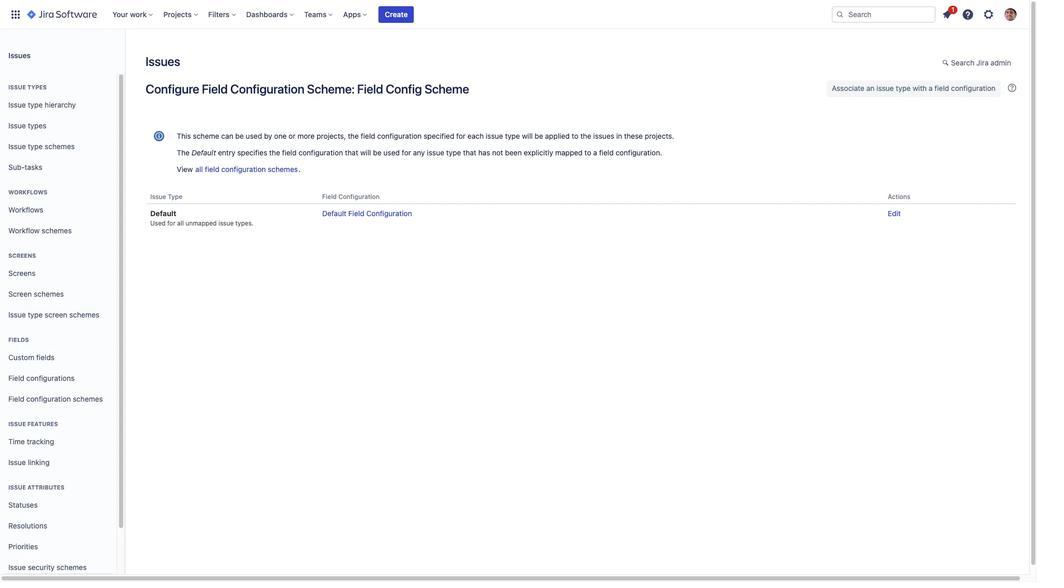 Task type: describe. For each thing, give the bounding box(es) containing it.
security
[[28, 563, 55, 572]]

issue inside default used for all unmapped issue types.
[[219, 220, 234, 227]]

field left config
[[357, 82, 383, 96]]

issue types link
[[4, 115, 113, 136]]

with
[[913, 84, 927, 93]]

issue types
[[8, 121, 46, 130]]

tasks
[[25, 163, 42, 171]]

time tracking
[[8, 437, 54, 446]]

issue inside associate an issue type with a field configuration 'link'
[[877, 84, 894, 93]]

edit
[[888, 209, 901, 218]]

0 horizontal spatial be
[[235, 132, 244, 140]]

schemes inside workflow schemes link
[[42, 226, 72, 235]]

configuration down projects, in the top of the page
[[299, 148, 343, 157]]

custom fields link
[[4, 347, 113, 368]]

workflows group
[[4, 178, 113, 244]]

field down or
[[282, 148, 297, 157]]

field configuration schemes
[[8, 394, 103, 403]]

screens for the screens link
[[8, 269, 36, 277]]

issue for issue type schemes
[[8, 142, 26, 151]]

in
[[616, 132, 622, 140]]

associate an issue type with a field configuration link
[[827, 81, 1001, 97]]

schemes inside issue type schemes link
[[45, 142, 75, 151]]

settings image
[[983, 8, 995, 21]]

configuration for default
[[366, 209, 412, 218]]

applied
[[545, 132, 570, 140]]

work
[[130, 10, 147, 18]]

config
[[386, 82, 422, 96]]

sub-tasks link
[[4, 157, 113, 178]]

issue type screen schemes link
[[4, 305, 113, 326]]

issue type schemes
[[8, 142, 75, 151]]

Search field
[[832, 6, 936, 23]]

workflow
[[8, 226, 40, 235]]

help image
[[962, 8, 974, 21]]

1 vertical spatial will
[[360, 148, 371, 157]]

type inside 'link'
[[896, 84, 911, 93]]

issue security schemes link
[[4, 557, 113, 578]]

any
[[413, 148, 425, 157]]

type up been
[[505, 132, 520, 140]]

scheme:
[[307, 82, 355, 96]]

or
[[289, 132, 296, 140]]

your work
[[112, 10, 147, 18]]

by
[[264, 132, 272, 140]]

tracking
[[27, 437, 54, 446]]

2 horizontal spatial the
[[581, 132, 591, 140]]

unmapped
[[186, 220, 217, 227]]

field configuration schemes link
[[4, 389, 113, 410]]

screen
[[8, 289, 32, 298]]

screens link
[[4, 263, 113, 284]]

resolutions link
[[4, 516, 113, 537]]

issue type hierarchy link
[[4, 95, 113, 115]]

workflow schemes link
[[4, 220, 113, 241]]

field right projects, in the top of the page
[[361, 132, 375, 140]]

issue linking
[[8, 458, 50, 467]]

.
[[298, 165, 301, 174]]

field up issue features
[[8, 394, 24, 403]]

field inside 'link'
[[935, 84, 949, 93]]

schemes inside field configuration schemes link
[[73, 394, 103, 403]]

issue types group
[[4, 73, 113, 181]]

schemes inside the screen schemes link
[[34, 289, 64, 298]]

the default entry specifies the field configuration that will be used for any issue type that has not been explicitly mapped to a field configuration.
[[177, 148, 662, 157]]

priorities
[[8, 542, 38, 551]]

1 vertical spatial configuration
[[338, 193, 380, 201]]

fields
[[8, 336, 29, 343]]

issue type hierarchy
[[8, 100, 76, 109]]

projects,
[[317, 132, 346, 140]]

projects button
[[160, 6, 202, 23]]

custom fields
[[8, 353, 55, 362]]

dashboards
[[246, 10, 288, 18]]

screen schemes
[[8, 289, 64, 298]]

edit link
[[888, 209, 901, 218]]

1 horizontal spatial will
[[522, 132, 533, 140]]

all field configuration schemes link
[[195, 164, 298, 174]]

issue features
[[8, 421, 58, 427]]

1 horizontal spatial for
[[402, 148, 411, 157]]

your work button
[[109, 6, 157, 23]]

schemes left .
[[268, 165, 298, 174]]

issue for issue attributes
[[8, 484, 26, 491]]

to for applied
[[572, 132, 579, 140]]

to for mapped
[[585, 148, 591, 157]]

this
[[177, 132, 191, 140]]

configuration inside field configuration schemes link
[[26, 394, 71, 403]]

workflows for workflows link
[[8, 205, 43, 214]]

create
[[385, 10, 408, 18]]

field right configure
[[202, 82, 228, 96]]

priorities link
[[4, 537, 113, 557]]

associate
[[832, 84, 865, 93]]

a inside 'link'
[[929, 84, 933, 93]]

hierarchy
[[45, 100, 76, 109]]

1
[[952, 5, 955, 13]]

types
[[28, 121, 46, 130]]

issue type
[[150, 193, 183, 201]]

1 horizontal spatial be
[[373, 148, 382, 157]]

an
[[867, 84, 875, 93]]

issue for issue type
[[150, 193, 166, 201]]

banner containing your work
[[0, 0, 1030, 29]]

actions
[[888, 193, 911, 201]]

type down specified
[[446, 148, 461, 157]]

projects
[[163, 10, 192, 18]]

create button
[[379, 6, 414, 23]]

schemes inside issue type screen schemes link
[[69, 310, 99, 319]]

0 horizontal spatial the
[[269, 148, 280, 157]]

this scheme can be used by one or more projects, the field configuration specified for each issue type will be applied to the issues in these projects.
[[177, 132, 674, 140]]

type inside screens "group"
[[28, 310, 43, 319]]

specified
[[424, 132, 454, 140]]

screen
[[45, 310, 67, 319]]

field configurations link
[[4, 368, 113, 389]]

issue for issue security schemes
[[8, 563, 26, 572]]

issue for issue type hierarchy
[[8, 100, 26, 109]]

your
[[112, 10, 128, 18]]

field down field configuration
[[348, 209, 364, 218]]

associate an issue type with a field configuration
[[832, 84, 996, 93]]

primary element
[[6, 0, 832, 29]]



Task type: vqa. For each thing, say whether or not it's contained in the screenshot.
Assign to me
no



Task type: locate. For each thing, give the bounding box(es) containing it.
for inside default used for all unmapped issue types.
[[167, 220, 175, 227]]

screens down workflow
[[8, 252, 36, 259]]

all left unmapped
[[177, 220, 184, 227]]

scheme
[[425, 82, 469, 96]]

search image
[[836, 10, 844, 18]]

linking
[[28, 458, 50, 467]]

schemes right screen
[[69, 310, 99, 319]]

2 vertical spatial for
[[167, 220, 175, 227]]

default down scheme
[[192, 148, 216, 157]]

more
[[298, 132, 315, 140]]

default down field configuration
[[322, 209, 346, 218]]

1 vertical spatial a
[[593, 148, 597, 157]]

0 vertical spatial will
[[522, 132, 533, 140]]

will up explicitly
[[522, 132, 533, 140]]

default up "used"
[[150, 209, 176, 218]]

0 horizontal spatial a
[[593, 148, 597, 157]]

2 vertical spatial configuration
[[366, 209, 412, 218]]

1 horizontal spatial default
[[192, 148, 216, 157]]

1 vertical spatial workflows
[[8, 205, 43, 214]]

will
[[522, 132, 533, 140], [360, 148, 371, 157]]

configurations
[[26, 374, 75, 382]]

issues
[[8, 51, 31, 60], [146, 54, 180, 69]]

fields
[[36, 353, 55, 362]]

field down "custom"
[[8, 374, 24, 382]]

the right projects, in the top of the page
[[348, 132, 359, 140]]

small image
[[943, 59, 951, 67]]

issues up issue types
[[8, 51, 31, 60]]

screens for screens "group"
[[8, 252, 36, 259]]

the
[[348, 132, 359, 140], [581, 132, 591, 140], [269, 148, 280, 157]]

to
[[572, 132, 579, 140], [585, 148, 591, 157]]

type up the tasks
[[28, 142, 43, 151]]

that left has
[[463, 148, 476, 157]]

one
[[274, 132, 287, 140]]

issue right the any
[[427, 148, 444, 157]]

schemes down the priorities link
[[57, 563, 87, 572]]

default used for all unmapped issue types.
[[150, 209, 254, 227]]

0 horizontal spatial will
[[360, 148, 371, 157]]

for right "used"
[[167, 220, 175, 227]]

issues
[[593, 132, 614, 140]]

a down issues
[[593, 148, 597, 157]]

schemes down field configurations link
[[73, 394, 103, 403]]

default field configuration link
[[322, 209, 412, 218]]

2 horizontal spatial for
[[456, 132, 466, 140]]

issue
[[8, 84, 26, 90], [8, 100, 26, 109], [8, 121, 26, 130], [8, 142, 26, 151], [150, 193, 166, 201], [8, 310, 26, 319], [8, 421, 26, 427], [8, 458, 26, 467], [8, 484, 26, 491], [8, 563, 26, 572]]

0 horizontal spatial all
[[177, 220, 184, 227]]

issue for issue types
[[8, 84, 26, 90]]

explicitly
[[524, 148, 553, 157]]

filters
[[208, 10, 230, 18]]

filters button
[[205, 6, 240, 23]]

issue for issue types
[[8, 121, 26, 130]]

screens
[[8, 252, 36, 259], [8, 269, 36, 277]]

workflows down 'sub-tasks'
[[8, 189, 47, 196]]

issue inside screens "group"
[[8, 310, 26, 319]]

fields group
[[4, 326, 113, 413]]

jira
[[977, 58, 989, 67]]

issue for issue linking
[[8, 458, 26, 467]]

configuration down the configurations
[[26, 394, 71, 403]]

view all field configuration schemes .
[[177, 165, 301, 174]]

configuration down search jira admin link
[[951, 84, 996, 93]]

issue type screen schemes
[[8, 310, 99, 319]]

configuration down specifies
[[221, 165, 266, 174]]

for left 'each'
[[456, 132, 466, 140]]

apps
[[343, 10, 361, 18]]

the down one
[[269, 148, 280, 157]]

1 vertical spatial to
[[585, 148, 591, 157]]

admin
[[991, 58, 1011, 67]]

can
[[221, 132, 233, 140]]

field
[[935, 84, 949, 93], [361, 132, 375, 140], [282, 148, 297, 157], [599, 148, 614, 157], [205, 165, 219, 174]]

issue types
[[8, 84, 47, 90]]

configuration
[[951, 84, 996, 93], [377, 132, 422, 140], [299, 148, 343, 157], [221, 165, 266, 174], [26, 394, 71, 403]]

1 vertical spatial for
[[402, 148, 411, 157]]

1 horizontal spatial to
[[585, 148, 591, 157]]

the left issues
[[581, 132, 591, 140]]

search jira admin
[[951, 58, 1011, 67]]

type left with
[[896, 84, 911, 93]]

has
[[478, 148, 490, 157]]

sidebar navigation image
[[113, 42, 136, 62]]

0 vertical spatial to
[[572, 132, 579, 140]]

1 vertical spatial used
[[384, 148, 400, 157]]

0 horizontal spatial issues
[[8, 51, 31, 60]]

1 horizontal spatial that
[[463, 148, 476, 157]]

screens up screen
[[8, 269, 36, 277]]

schemes up 'issue type screen schemes'
[[34, 289, 64, 298]]

teams
[[304, 10, 327, 18]]

0 vertical spatial screens
[[8, 252, 36, 259]]

will up field configuration
[[360, 148, 371, 157]]

issue attributes group
[[4, 473, 113, 582]]

screen schemes link
[[4, 284, 113, 305]]

1 horizontal spatial the
[[348, 132, 359, 140]]

resolutions
[[8, 521, 47, 530]]

1 horizontal spatial used
[[384, 148, 400, 157]]

field right with
[[935, 84, 949, 93]]

issue attributes
[[8, 484, 64, 491]]

2 horizontal spatial default
[[322, 209, 346, 218]]

field up 'default field configuration'
[[322, 193, 337, 201]]

0 vertical spatial used
[[246, 132, 262, 140]]

field
[[202, 82, 228, 96], [357, 82, 383, 96], [322, 193, 337, 201], [348, 209, 364, 218], [8, 374, 24, 382], [8, 394, 24, 403]]

issue for issue features
[[8, 421, 26, 427]]

0 horizontal spatial to
[[572, 132, 579, 140]]

2 screens from the top
[[8, 269, 36, 277]]

field down issues
[[599, 148, 614, 157]]

used
[[150, 220, 166, 227]]

1 workflows from the top
[[8, 189, 47, 196]]

0 vertical spatial workflows
[[8, 189, 47, 196]]

1 horizontal spatial all
[[195, 165, 203, 174]]

sub-
[[8, 163, 25, 171]]

notifications image
[[941, 8, 954, 21]]

default for default used for all unmapped issue types.
[[150, 209, 176, 218]]

configuration up 'default field configuration'
[[338, 193, 380, 201]]

default inside default used for all unmapped issue types.
[[150, 209, 176, 218]]

apps button
[[340, 6, 371, 23]]

0 vertical spatial configuration
[[230, 82, 304, 96]]

not
[[492, 148, 503, 157]]

entry
[[218, 148, 235, 157]]

0 horizontal spatial that
[[345, 148, 358, 157]]

issue up statuses
[[8, 484, 26, 491]]

appswitcher icon image
[[9, 8, 22, 21]]

to right mapped
[[585, 148, 591, 157]]

types
[[27, 84, 47, 90]]

schemes inside issue security schemes link
[[57, 563, 87, 572]]

issue left type at the top
[[150, 193, 166, 201]]

workflows for workflows 'group'
[[8, 189, 47, 196]]

default field configuration
[[322, 209, 412, 218]]

all inside default used for all unmapped issue types.
[[177, 220, 184, 227]]

1 screens from the top
[[8, 252, 36, 259]]

specifies
[[237, 148, 267, 157]]

type left screen
[[28, 310, 43, 319]]

a right with
[[929, 84, 933, 93]]

search jira admin link
[[937, 55, 1017, 72]]

issue up time
[[8, 421, 26, 427]]

field down the entry
[[205, 165, 219, 174]]

configuration.
[[616, 148, 662, 157]]

1 horizontal spatial issues
[[146, 54, 180, 69]]

features
[[27, 421, 58, 427]]

default for default field configuration
[[322, 209, 346, 218]]

issue for issue type screen schemes
[[8, 310, 26, 319]]

issue linking link
[[4, 452, 113, 473]]

used left by
[[246, 132, 262, 140]]

sub-tasks
[[8, 163, 42, 171]]

projects.
[[645, 132, 674, 140]]

workflow schemes
[[8, 226, 72, 235]]

1 horizontal spatial a
[[929, 84, 933, 93]]

mapped
[[555, 148, 583, 157]]

schemes down issue types link
[[45, 142, 75, 151]]

issue left types.
[[219, 220, 234, 227]]

each
[[468, 132, 484, 140]]

0 vertical spatial for
[[456, 132, 466, 140]]

0 horizontal spatial default
[[150, 209, 176, 218]]

issue up not
[[486, 132, 503, 140]]

issue down time
[[8, 458, 26, 467]]

to right applied
[[572, 132, 579, 140]]

issue type schemes link
[[4, 136, 113, 157]]

statuses
[[8, 501, 38, 509]]

used left the any
[[384, 148, 400, 157]]

type down the types
[[28, 100, 43, 109]]

issue down priorities
[[8, 563, 26, 572]]

issue down issue types
[[8, 100, 26, 109]]

your profile and settings image
[[1005, 8, 1017, 21]]

issue up 'sub-'
[[8, 142, 26, 151]]

2 workflows from the top
[[8, 205, 43, 214]]

dashboards button
[[243, 6, 298, 23]]

all right 'view'
[[195, 165, 203, 174]]

0 horizontal spatial for
[[167, 220, 175, 227]]

types.
[[235, 220, 254, 227]]

0 vertical spatial a
[[929, 84, 933, 93]]

custom
[[8, 353, 34, 362]]

issue right an
[[877, 84, 894, 93]]

0 vertical spatial all
[[195, 165, 203, 174]]

configuration inside associate an issue type with a field configuration 'link'
[[951, 84, 996, 93]]

configure field configuration scheme: field config scheme
[[146, 82, 469, 96]]

issues up configure
[[146, 54, 180, 69]]

2 horizontal spatial be
[[535, 132, 543, 140]]

workflows up workflow
[[8, 205, 43, 214]]

search
[[951, 58, 975, 67]]

1 vertical spatial screens
[[8, 269, 36, 277]]

for left the any
[[402, 148, 411, 157]]

workflows link
[[4, 200, 113, 220]]

schemes down workflows link
[[42, 226, 72, 235]]

be right can
[[235, 132, 244, 140]]

1 that from the left
[[345, 148, 358, 157]]

issue left types
[[8, 121, 26, 130]]

been
[[505, 148, 522, 157]]

banner
[[0, 0, 1030, 29]]

be up explicitly
[[535, 132, 543, 140]]

for
[[456, 132, 466, 140], [402, 148, 411, 157], [167, 220, 175, 227]]

these
[[624, 132, 643, 140]]

issue down screen
[[8, 310, 26, 319]]

configuration down field configuration
[[366, 209, 412, 218]]

jira software image
[[27, 8, 97, 21], [27, 8, 97, 21]]

all
[[195, 165, 203, 174], [177, 220, 184, 227]]

screens group
[[4, 241, 113, 329]]

that down projects, in the top of the page
[[345, 148, 358, 157]]

2 that from the left
[[463, 148, 476, 157]]

issue left the types
[[8, 84, 26, 90]]

configuration
[[230, 82, 304, 96], [338, 193, 380, 201], [366, 209, 412, 218]]

issue features group
[[4, 410, 113, 476]]

be left the any
[[373, 148, 382, 157]]

0 horizontal spatial used
[[246, 132, 262, 140]]

configuration up the any
[[377, 132, 422, 140]]

time
[[8, 437, 25, 446]]

teams button
[[301, 6, 337, 23]]

configuration for configure
[[230, 82, 304, 96]]

time tracking link
[[4, 432, 113, 452]]

1 vertical spatial all
[[177, 220, 184, 227]]

attributes
[[27, 484, 64, 491]]

configuration up by
[[230, 82, 304, 96]]

that
[[345, 148, 358, 157], [463, 148, 476, 157]]



